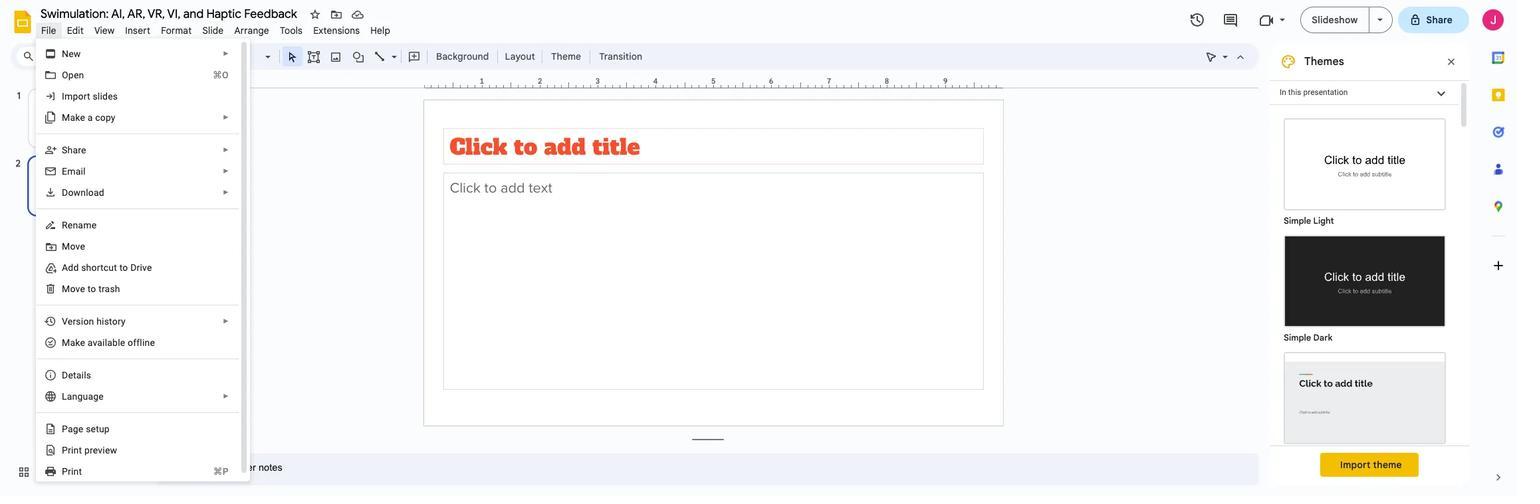 Task type: vqa. For each thing, say whether or not it's contained in the screenshot.
THE TRANSITION button
yes



Task type: locate. For each thing, give the bounding box(es) containing it.
Streamline radio
[[1278, 346, 1453, 463]]

to
[[119, 263, 128, 273]]

arrange menu item
[[229, 23, 275, 39]]

anguage
[[67, 392, 104, 402]]

mode and view toolbar
[[1201, 43, 1252, 70]]

menu bar inside menu bar banner
[[36, 17, 396, 39]]

3 ► from the top
[[223, 146, 229, 154]]

transition
[[599, 51, 643, 63]]

opy
[[100, 112, 116, 123]]

e
[[80, 338, 85, 349], [78, 424, 83, 435]]

version history h element
[[62, 317, 130, 327]]

6 ► from the top
[[223, 318, 229, 325]]

1 simple from the top
[[1284, 215, 1312, 227]]

simple
[[1284, 215, 1312, 227], [1284, 333, 1312, 344]]

pen
[[68, 70, 84, 80]]

tab list inside menu bar banner
[[1480, 39, 1518, 460]]

Simple Dark radio
[[1278, 229, 1453, 346]]

⌘o element
[[197, 69, 229, 82]]

tools menu item
[[275, 23, 308, 39]]

import inside menu
[[62, 91, 90, 102]]

move
[[62, 284, 85, 295]]

pa
[[62, 424, 73, 435]]

simple for simple dark
[[1284, 333, 1312, 344]]

theme button
[[545, 47, 587, 67]]

presentation
[[1304, 88, 1348, 97]]

drive
[[130, 263, 152, 273]]

option group inside themes "section"
[[1270, 105, 1459, 497]]

download d element
[[62, 188, 108, 198]]

s
[[62, 145, 68, 156]]

v
[[98, 446, 103, 456]]

in this presentation
[[1280, 88, 1348, 97]]

t
[[88, 284, 91, 295]]

hare
[[68, 145, 86, 156]]

1 vertical spatial simple
[[1284, 333, 1312, 344]]

► for opy
[[223, 114, 229, 121]]

file menu item
[[36, 23, 62, 39]]

ename
[[68, 220, 97, 231]]

import left theme
[[1341, 460, 1371, 472]]

menu bar
[[36, 17, 396, 39]]

shortcut
[[81, 263, 117, 273]]

⌘p element
[[197, 466, 229, 479]]

pa g e setup
[[62, 424, 110, 435]]

make a copy c element
[[62, 112, 120, 123]]

offline
[[128, 338, 155, 349]]

0 vertical spatial simple
[[1284, 215, 1312, 227]]

2 simple from the top
[[1284, 333, 1312, 344]]

menu containing n
[[31, 0, 250, 483]]

e right ma
[[80, 338, 85, 349]]

simple left light
[[1284, 215, 1312, 227]]

themes
[[1305, 55, 1345, 69]]

simple for simple light
[[1284, 215, 1312, 227]]

format menu item
[[156, 23, 197, 39]]

new n element
[[62, 49, 85, 59]]

insert menu item
[[120, 23, 156, 39]]

►
[[223, 50, 229, 57], [223, 114, 229, 121], [223, 146, 229, 154], [223, 168, 229, 175], [223, 189, 229, 196], [223, 318, 229, 325], [223, 393, 229, 400]]

7 ► from the top
[[223, 393, 229, 400]]

e for k
[[80, 338, 85, 349]]

share button
[[1398, 7, 1470, 33]]

1 ► from the top
[[223, 50, 229, 57]]

slides
[[93, 91, 118, 102]]

open o element
[[62, 70, 88, 80]]

Zoom field
[[224, 47, 277, 67]]

2 ► from the top
[[223, 114, 229, 121]]

import theme button
[[1321, 454, 1419, 478]]

this
[[1289, 88, 1302, 97]]

themes application
[[0, 0, 1518, 497]]

5 ► from the top
[[223, 189, 229, 196]]

r
[[62, 220, 68, 231]]

background
[[436, 51, 489, 63]]

add shortcut to drive , element
[[62, 263, 156, 273]]

mail
[[67, 166, 86, 177]]

o pen
[[62, 70, 84, 80]]

simple left dark
[[1284, 333, 1312, 344]]

help
[[371, 25, 391, 37]]

m
[[62, 241, 70, 252]]

main toolbar
[[82, 47, 649, 67]]

► for l anguage
[[223, 393, 229, 400]]

edit
[[67, 25, 84, 37]]

0 vertical spatial import
[[62, 91, 90, 102]]

edit menu item
[[62, 23, 89, 39]]

move t o trash
[[62, 284, 120, 295]]

import inside button
[[1341, 460, 1371, 472]]

email e element
[[62, 166, 90, 177]]

slide menu item
[[197, 23, 229, 39]]

► for e mail
[[223, 168, 229, 175]]

navigation
[[0, 75, 146, 497]]

e for g
[[78, 424, 83, 435]]

4 ► from the top
[[223, 168, 229, 175]]

extensions menu item
[[308, 23, 365, 39]]

iew
[[103, 446, 117, 456]]

option group
[[1270, 105, 1459, 497]]

option group containing simple light
[[1270, 105, 1459, 497]]

Zoom text field
[[226, 47, 263, 66]]

1 vertical spatial import
[[1341, 460, 1371, 472]]

ma
[[62, 338, 75, 349]]

theme
[[1374, 460, 1403, 472]]

layout
[[505, 51, 535, 63]]

d
[[62, 188, 68, 198]]

0 vertical spatial e
[[80, 338, 85, 349]]

share
[[1427, 14, 1453, 26]]

import down pen
[[62, 91, 90, 102]]

simple inside option
[[1284, 333, 1312, 344]]

version
[[62, 317, 94, 327]]

menu
[[31, 0, 250, 483]]

menu bar banner
[[0, 0, 1518, 497]]

tab list
[[1480, 39, 1518, 460]]

c
[[95, 112, 100, 123]]

0 horizontal spatial import
[[62, 91, 90, 102]]

in
[[1280, 88, 1287, 97]]

e right pa
[[78, 424, 83, 435]]

e
[[62, 166, 67, 177]]

print pre v iew
[[62, 446, 117, 456]]

l anguage
[[62, 392, 104, 402]]

themes section
[[1270, 43, 1470, 497]]

1 vertical spatial e
[[78, 424, 83, 435]]

simple inside radio
[[1284, 215, 1312, 227]]

view
[[94, 25, 115, 37]]

rint
[[68, 467, 82, 478]]

setup
[[86, 424, 110, 435]]

in this presentation tab
[[1270, 80, 1459, 105]]

print preview v element
[[62, 446, 121, 456]]

menu bar containing file
[[36, 17, 396, 39]]

streamline image
[[1286, 354, 1445, 444]]

add
[[62, 263, 79, 273]]

version h istory
[[62, 317, 126, 327]]

g
[[73, 424, 78, 435]]

1 horizontal spatial import
[[1341, 460, 1371, 472]]

import
[[62, 91, 90, 102], [1341, 460, 1371, 472]]

import for import slides
[[62, 91, 90, 102]]

insert image image
[[328, 47, 344, 66]]

ownload
[[68, 188, 104, 198]]



Task type: describe. For each thing, give the bounding box(es) containing it.
ove
[[70, 241, 85, 252]]

r ename
[[62, 220, 97, 231]]

⌘p
[[213, 467, 229, 478]]

import for import theme
[[1341, 460, 1371, 472]]

make available offline k element
[[62, 338, 159, 349]]

► for n ew
[[223, 50, 229, 57]]

p rint
[[62, 467, 82, 478]]

slideshow button
[[1301, 7, 1370, 33]]

page setup g element
[[62, 424, 114, 435]]

make a c opy
[[62, 112, 116, 123]]

presentation options image
[[1378, 19, 1383, 21]]

file
[[41, 25, 56, 37]]

p
[[62, 467, 68, 478]]

⌘o
[[213, 70, 229, 80]]

slideshow
[[1312, 14, 1358, 26]]

s hare
[[62, 145, 86, 156]]

navigation inside 'themes' application
[[0, 75, 146, 497]]

help menu item
[[365, 23, 396, 39]]

import slides z element
[[62, 91, 122, 102]]

import theme
[[1341, 460, 1403, 472]]

move m element
[[62, 241, 89, 252]]

m ove
[[62, 241, 85, 252]]

slide
[[202, 25, 224, 37]]

shape image
[[351, 47, 366, 66]]

pre
[[84, 446, 98, 456]]

Menus field
[[17, 47, 83, 66]]

details
[[62, 370, 91, 381]]

background button
[[430, 47, 495, 67]]

istory
[[102, 317, 126, 327]]

make
[[62, 112, 85, 123]]

h
[[97, 317, 102, 327]]

l
[[62, 392, 67, 402]]

► for d ownload
[[223, 189, 229, 196]]

n ew
[[62, 49, 81, 59]]

Simple Light radio
[[1278, 112, 1453, 497]]

n
[[62, 49, 69, 59]]

a
[[88, 112, 93, 123]]

available
[[88, 338, 125, 349]]

layout button
[[501, 47, 539, 67]]

share s element
[[62, 145, 90, 156]]

insert
[[125, 25, 150, 37]]

light
[[1314, 215, 1335, 227]]

ew
[[69, 49, 81, 59]]

theme
[[551, 51, 581, 63]]

o
[[62, 70, 68, 80]]

move to trash t element
[[62, 284, 124, 295]]

ma k e available offline
[[62, 338, 155, 349]]

menu inside 'themes' application
[[31, 0, 250, 483]]

e mail
[[62, 166, 86, 177]]

o
[[91, 284, 96, 295]]

tools
[[280, 25, 303, 37]]

print p element
[[62, 467, 86, 478]]

dark
[[1314, 333, 1333, 344]]

Rename text field
[[36, 5, 305, 21]]

trash
[[99, 284, 120, 295]]

k
[[75, 338, 80, 349]]

print
[[62, 446, 82, 456]]

► for s hare
[[223, 146, 229, 154]]

import slides
[[62, 91, 118, 102]]

d ownload
[[62, 188, 104, 198]]

rename r element
[[62, 220, 101, 231]]

add shortcut to drive
[[62, 263, 152, 273]]

simple light
[[1284, 215, 1335, 227]]

format
[[161, 25, 192, 37]]

simple dark
[[1284, 333, 1333, 344]]

view menu item
[[89, 23, 120, 39]]

► for istory
[[223, 318, 229, 325]]

arrange
[[234, 25, 269, 37]]

transition button
[[593, 47, 649, 67]]

extensions
[[313, 25, 360, 37]]

language l element
[[62, 392, 108, 402]]

details b element
[[62, 370, 95, 381]]

Star checkbox
[[306, 5, 325, 24]]



